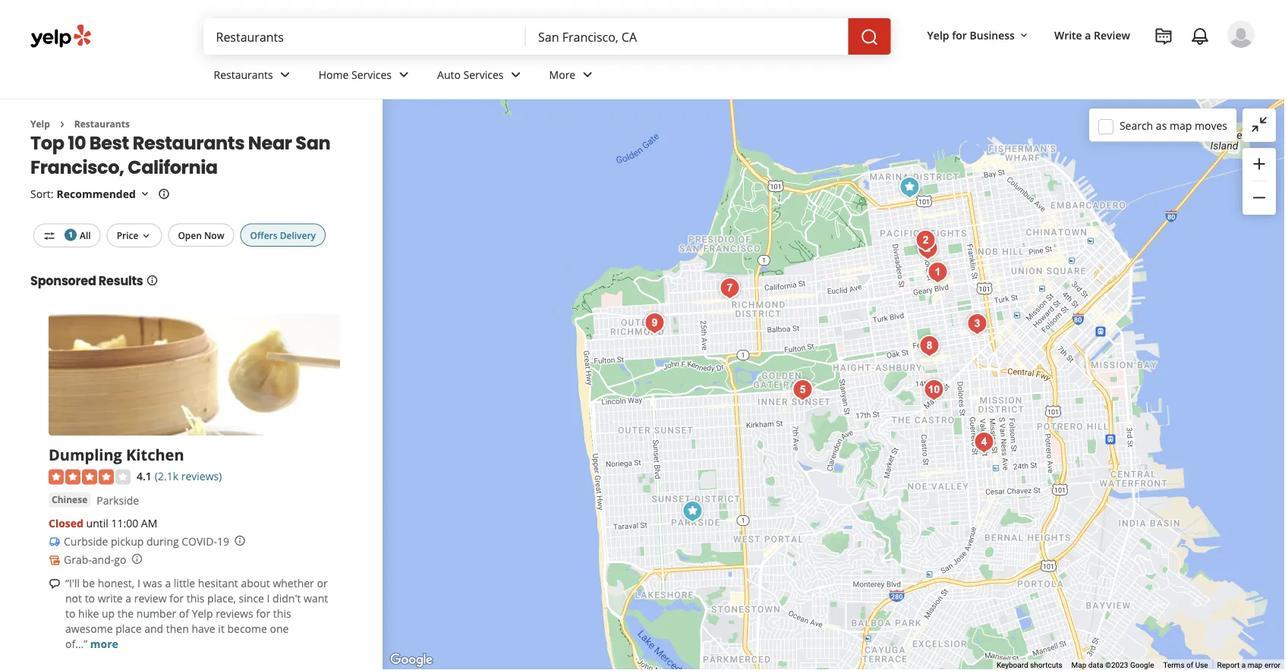 Task type: vqa. For each thing, say whether or not it's contained in the screenshot.
Mark R. link
no



Task type: locate. For each thing, give the bounding box(es) containing it.
savor image
[[788, 375, 818, 405]]

business categories element
[[202, 55, 1255, 99]]

24 chevron down v2 image
[[276, 66, 294, 84], [395, 66, 413, 84], [507, 66, 525, 84], [579, 66, 597, 84]]

yelp up the have
[[192, 607, 213, 621]]

auto
[[437, 67, 461, 82]]

offers delivery button
[[240, 224, 326, 247]]

1 services from the left
[[352, 67, 392, 82]]

dumpling story image
[[913, 234, 943, 264]]

curbside
[[64, 534, 108, 549]]

24 chevron down v2 image inside auto services link
[[507, 66, 525, 84]]

otra image
[[914, 331, 945, 361]]

for down the since
[[256, 607, 270, 621]]

recommended button
[[57, 187, 151, 201]]

of up then
[[179, 607, 189, 621]]

this
[[187, 591, 205, 606], [273, 607, 291, 621]]

1 horizontal spatial map
[[1248, 661, 1263, 670]]

terms
[[1163, 661, 1185, 670]]

for inside yelp for business button
[[952, 28, 967, 42]]

1 horizontal spatial none field
[[538, 28, 836, 45]]

google image
[[386, 651, 437, 670]]

kitchen
[[126, 444, 184, 465]]

16 chevron down v2 image inside recommended popup button
[[139, 188, 151, 200]]

this up one
[[273, 607, 291, 621]]

i left was
[[137, 576, 140, 591]]

None search field
[[204, 18, 894, 55]]

yelp for yelp link
[[30, 118, 50, 130]]

24 chevron down v2 image for more
[[579, 66, 597, 84]]

0 vertical spatial to
[[85, 591, 95, 606]]

16 chevron down v2 image
[[140, 230, 152, 242]]

parkside
[[97, 493, 139, 508]]

restaurants link up near at left
[[202, 55, 307, 99]]

1 horizontal spatial for
[[256, 607, 270, 621]]

24 chevron down v2 image inside more link
[[579, 66, 597, 84]]

0 horizontal spatial services
[[352, 67, 392, 82]]

16 shipping v2 image
[[49, 536, 61, 548]]

24 chevron down v2 image inside home services link
[[395, 66, 413, 84]]

dumpling home image
[[962, 309, 993, 339]]

auto services
[[437, 67, 504, 82]]

24 chevron down v2 image for restaurants
[[276, 66, 294, 84]]

restaurants link
[[202, 55, 307, 99], [74, 118, 130, 130]]

1 horizontal spatial i
[[267, 591, 270, 606]]

1 horizontal spatial services
[[464, 67, 504, 82]]

map
[[1170, 118, 1192, 133], [1248, 661, 1263, 670]]

1 vertical spatial map
[[1248, 661, 1263, 670]]

0 vertical spatial yelp
[[927, 28, 949, 42]]

yelp inside yelp for business button
[[927, 28, 949, 42]]

1 vertical spatial for
[[169, 591, 184, 606]]

sort:
[[30, 187, 54, 201]]

1 horizontal spatial yelp
[[192, 607, 213, 621]]

for left business at the top of the page
[[952, 28, 967, 42]]

keyboard shortcuts
[[997, 661, 1063, 670]]

home services link
[[307, 55, 425, 99]]

california
[[128, 154, 218, 180]]

16 chevron down v2 image down california
[[139, 188, 151, 200]]

of
[[179, 607, 189, 621], [1187, 661, 1194, 670]]

i
[[137, 576, 140, 591], [267, 591, 270, 606]]

izzy's - san francisco image
[[895, 172, 925, 203]]

a
[[1085, 28, 1091, 42], [165, 576, 171, 591], [125, 591, 131, 606], [1242, 661, 1246, 670]]

review
[[1094, 28, 1130, 42]]

1 horizontal spatial restaurants link
[[202, 55, 307, 99]]

0 horizontal spatial i
[[137, 576, 140, 591]]

0 horizontal spatial yelp
[[30, 118, 50, 130]]

to down not in the bottom of the page
[[65, 607, 75, 621]]

"i'll be honest, i was a little hesitant about whether or not to write a review for this place, since i didn't want to hike up the number of yelp reviews for this awesome place and then have it become one of…"
[[65, 576, 328, 651]]

now
[[204, 229, 224, 241]]

moves
[[1195, 118, 1228, 133]]

©2023
[[1105, 661, 1128, 670]]

0 horizontal spatial restaurants link
[[74, 118, 130, 130]]

16 chevron down v2 image
[[1018, 29, 1030, 42], [139, 188, 151, 200]]

and-
[[92, 553, 114, 567]]

notifications image
[[1191, 27, 1209, 46]]

during
[[146, 534, 179, 549]]

24 chevron down v2 image right more
[[579, 66, 597, 84]]

services for home services
[[352, 67, 392, 82]]

map left 'error'
[[1248, 661, 1263, 670]]

go
[[114, 553, 126, 567]]

16 chevron down v2 image inside yelp for business button
[[1018, 29, 1030, 42]]

0 horizontal spatial this
[[187, 591, 205, 606]]

more link
[[90, 637, 118, 651]]

0 horizontal spatial map
[[1170, 118, 1192, 133]]

restaurants
[[214, 67, 273, 82], [74, 118, 130, 130], [133, 130, 245, 156]]

none field up business categories element
[[538, 28, 836, 45]]

this down little on the bottom
[[187, 591, 205, 606]]

the snug image
[[911, 225, 941, 256]]

home services
[[319, 67, 392, 82]]

19
[[217, 534, 229, 549]]

sponsored results
[[30, 272, 143, 289]]

3 24 chevron down v2 image from the left
[[507, 66, 525, 84]]

1 vertical spatial i
[[267, 591, 270, 606]]

1 horizontal spatial 16 chevron down v2 image
[[1018, 29, 1030, 42]]

yelp
[[927, 28, 949, 42], [30, 118, 50, 130], [192, 607, 213, 621]]

0 horizontal spatial of
[[179, 607, 189, 621]]

1 horizontal spatial of
[[1187, 661, 1194, 670]]

0 horizontal spatial none field
[[216, 28, 514, 45]]

business
[[970, 28, 1015, 42]]

until
[[86, 516, 108, 531]]

1 vertical spatial 16 chevron down v2 image
[[139, 188, 151, 200]]

24 chevron down v2 image inside 'restaurants' link
[[276, 66, 294, 84]]

group
[[1243, 148, 1276, 215]]

24 chevron down v2 image left auto
[[395, 66, 413, 84]]

4 24 chevron down v2 image from the left
[[579, 66, 597, 84]]

services right auto
[[464, 67, 504, 82]]

2 vertical spatial yelp
[[192, 607, 213, 621]]

dumpling kitchen link
[[49, 444, 184, 465]]

0 vertical spatial 16 chevron down v2 image
[[1018, 29, 1030, 42]]

24 chevron down v2 image for auto services
[[507, 66, 525, 84]]

map for moves
[[1170, 118, 1192, 133]]

0 horizontal spatial 16 chevron down v2 image
[[139, 188, 151, 200]]

recommended
[[57, 187, 136, 201]]

1 vertical spatial to
[[65, 607, 75, 621]]

restaurants inside top 10 best restaurants near san francisco, california
[[133, 130, 245, 156]]

restaurants link right 16 chevron right v2 image
[[74, 118, 130, 130]]

1 all
[[68, 229, 91, 241]]

1 vertical spatial restaurants link
[[74, 118, 130, 130]]

terms of use link
[[1163, 661, 1208, 670]]

it
[[218, 622, 225, 636]]

2 services from the left
[[464, 67, 504, 82]]

open now button
[[168, 224, 234, 247]]

(2.1k reviews)
[[155, 469, 222, 483]]

for down little on the bottom
[[169, 591, 184, 606]]

of…"
[[65, 637, 87, 651]]

yelp left business at the top of the page
[[927, 28, 949, 42]]

yelp left 16 chevron right v2 image
[[30, 118, 50, 130]]

None field
[[216, 28, 514, 45], [538, 28, 836, 45]]

open
[[178, 229, 202, 241]]

1 none field from the left
[[216, 28, 514, 45]]

16 grab and go v2 image
[[49, 554, 61, 566]]

0 vertical spatial for
[[952, 28, 967, 42]]

a right write
[[1085, 28, 1091, 42]]

results
[[99, 272, 143, 289]]

search as map moves
[[1120, 118, 1228, 133]]

24 chevron down v2 image right auto services
[[507, 66, 525, 84]]

16 info v2 image down california
[[158, 188, 170, 200]]

2 horizontal spatial yelp
[[927, 28, 949, 42]]

services
[[352, 67, 392, 82], [464, 67, 504, 82]]

map data ©2023 google
[[1072, 661, 1154, 670]]

since
[[239, 591, 264, 606]]

be
[[82, 576, 95, 591]]

oodle yunnan rice noodle image
[[640, 308, 670, 339]]

number
[[137, 607, 176, 621]]

then
[[166, 622, 189, 636]]

to down be on the bottom left of page
[[85, 591, 95, 606]]

info icon image
[[234, 535, 246, 547], [234, 535, 246, 547], [131, 553, 143, 565], [131, 553, 143, 565]]

1 24 chevron down v2 image from the left
[[276, 66, 294, 84]]

16 chevron down v2 image right business at the top of the page
[[1018, 29, 1030, 42]]

2 none field from the left
[[538, 28, 836, 45]]

map right as
[[1170, 118, 1192, 133]]

2 24 chevron down v2 image from the left
[[395, 66, 413, 84]]

services right the home
[[352, 67, 392, 82]]

keyboard shortcuts button
[[997, 660, 1063, 670]]

of left use
[[1187, 661, 1194, 670]]

0 horizontal spatial to
[[65, 607, 75, 621]]

0 vertical spatial map
[[1170, 118, 1192, 133]]

search image
[[861, 28, 879, 46]]

16 info v2 image right the results
[[146, 274, 158, 286]]

1 horizontal spatial to
[[85, 591, 95, 606]]

i right the since
[[267, 591, 270, 606]]

24 chevron down v2 image left the home
[[276, 66, 294, 84]]

bottega image
[[969, 427, 999, 458]]

2 horizontal spatial for
[[952, 28, 967, 42]]

whether
[[273, 576, 314, 591]]

place,
[[207, 591, 236, 606]]

16 speech v2 image
[[49, 578, 61, 590]]

0 vertical spatial of
[[179, 607, 189, 621]]

1 vertical spatial yelp
[[30, 118, 50, 130]]

collapse map image
[[1250, 115, 1269, 134]]

1 vertical spatial this
[[273, 607, 291, 621]]

none field up home services on the left top
[[216, 28, 514, 45]]

map for error
[[1248, 661, 1263, 670]]

Near text field
[[538, 28, 836, 45]]

for
[[952, 28, 967, 42], [169, 591, 184, 606], [256, 607, 270, 621]]

none field near
[[538, 28, 836, 45]]

write a review
[[1054, 28, 1130, 42]]

16 info v2 image
[[158, 188, 170, 200], [146, 274, 158, 286]]



Task type: describe. For each thing, give the bounding box(es) containing it.
keyboard
[[997, 661, 1028, 670]]

4.1 link
[[137, 468, 152, 484]]

0 vertical spatial restaurants link
[[202, 55, 307, 99]]

report a map error link
[[1217, 661, 1281, 670]]

offers delivery
[[250, 229, 316, 241]]

Find text field
[[216, 28, 514, 45]]

yelp for yelp for business
[[927, 28, 949, 42]]

grab-
[[64, 553, 92, 567]]

price button
[[107, 224, 162, 247]]

become
[[227, 622, 267, 636]]

one
[[270, 622, 289, 636]]

search
[[1120, 118, 1153, 133]]

more link
[[537, 55, 609, 99]]

dumpling kitchen
[[49, 444, 184, 465]]

1 vertical spatial 16 info v2 image
[[146, 274, 158, 286]]

use
[[1195, 661, 1208, 670]]

shortcuts
[[1030, 661, 1063, 670]]

more
[[90, 637, 118, 651]]

review
[[134, 591, 167, 606]]

auto services link
[[425, 55, 537, 99]]

4.1
[[137, 469, 152, 483]]

about
[[241, 576, 270, 591]]

or
[[317, 576, 328, 591]]

chinese
[[52, 493, 87, 506]]

curbside pickup during covid-19
[[64, 534, 229, 549]]

terms of use
[[1163, 661, 1208, 670]]

16 chevron down v2 image for recommended
[[139, 188, 151, 200]]

24 chevron down v2 image for home services
[[395, 66, 413, 84]]

have
[[192, 622, 215, 636]]

not
[[65, 591, 82, 606]]

map region
[[355, 74, 1285, 670]]

closed until 11:00 am
[[49, 516, 157, 531]]

4.1 star rating image
[[49, 470, 131, 485]]

none field "find"
[[216, 28, 514, 45]]

was
[[143, 576, 162, 591]]

write a review link
[[1048, 21, 1137, 49]]

greg r. image
[[1228, 20, 1255, 48]]

projects image
[[1155, 27, 1173, 46]]

0 horizontal spatial for
[[169, 591, 184, 606]]

1 vertical spatial of
[[1187, 661, 1194, 670]]

1
[[68, 230, 73, 240]]

awesome
[[65, 622, 113, 636]]

the
[[118, 607, 134, 621]]

report
[[1217, 661, 1240, 670]]

user actions element
[[915, 19, 1276, 112]]

little
[[174, 576, 195, 591]]

zoom in image
[[1250, 155, 1269, 173]]

all
[[80, 229, 91, 241]]

starbelly image
[[919, 375, 949, 405]]

yelp for business
[[927, 28, 1015, 42]]

am
[[141, 516, 157, 531]]

yelp for business button
[[921, 21, 1036, 49]]

(2.1k
[[155, 469, 178, 483]]

zoom out image
[[1250, 189, 1269, 207]]

closed
[[49, 516, 83, 531]]

a right was
[[165, 576, 171, 591]]

near
[[248, 130, 292, 156]]

16 chevron down v2 image for yelp for business
[[1018, 29, 1030, 42]]

0 vertical spatial i
[[137, 576, 140, 591]]

write
[[1054, 28, 1082, 42]]

dumpling
[[49, 444, 122, 465]]

as
[[1156, 118, 1167, 133]]

covid-
[[182, 534, 217, 549]]

grab-and-go
[[64, 553, 126, 567]]

didn't
[[273, 591, 301, 606]]

dumpling kitchen image
[[678, 497, 708, 527]]

error
[[1265, 661, 1281, 670]]

reviews)
[[181, 469, 222, 483]]

francisco,
[[30, 154, 124, 180]]

restaurants inside business categories element
[[214, 67, 273, 82]]

lokma image
[[715, 273, 745, 304]]

2 vertical spatial for
[[256, 607, 270, 621]]

filters group
[[30, 224, 329, 247]]

of inside "i'll be honest, i was a little hesitant about whether or not to write a review for this place, since i didn't want to hike up the number of yelp reviews for this awesome place and then have it become one of…"
[[179, 607, 189, 621]]

services for auto services
[[464, 67, 504, 82]]

open now
[[178, 229, 224, 241]]

0 vertical spatial this
[[187, 591, 205, 606]]

chinese button
[[49, 492, 91, 508]]

home
[[319, 67, 349, 82]]

up
[[102, 607, 115, 621]]

honest,
[[98, 576, 135, 591]]

11:00
[[111, 516, 138, 531]]

a right report
[[1242, 661, 1246, 670]]

and
[[144, 622, 163, 636]]

hesitant
[[198, 576, 238, 591]]

report a map error
[[1217, 661, 1281, 670]]

"i'll
[[65, 576, 80, 591]]

san
[[296, 130, 331, 156]]

a up the
[[125, 591, 131, 606]]

16 filter v2 image
[[43, 230, 55, 242]]

delivery
[[280, 229, 316, 241]]

more
[[549, 67, 576, 82]]

16 chevron right v2 image
[[56, 118, 68, 130]]

marufuku ramen image
[[923, 257, 953, 288]]

yelp inside "i'll be honest, i was a little hesitant about whether or not to write a review for this place, since i didn't want to hike up the number of yelp reviews for this awesome place and then have it become one of…"
[[192, 607, 213, 621]]

yelp link
[[30, 118, 50, 130]]

1 horizontal spatial this
[[273, 607, 291, 621]]

reviews
[[216, 607, 253, 621]]

top
[[30, 130, 64, 156]]

google
[[1130, 661, 1154, 670]]

pickup
[[111, 534, 144, 549]]

0 vertical spatial 16 info v2 image
[[158, 188, 170, 200]]

write
[[98, 591, 123, 606]]

10
[[68, 130, 86, 156]]

want
[[304, 591, 328, 606]]



